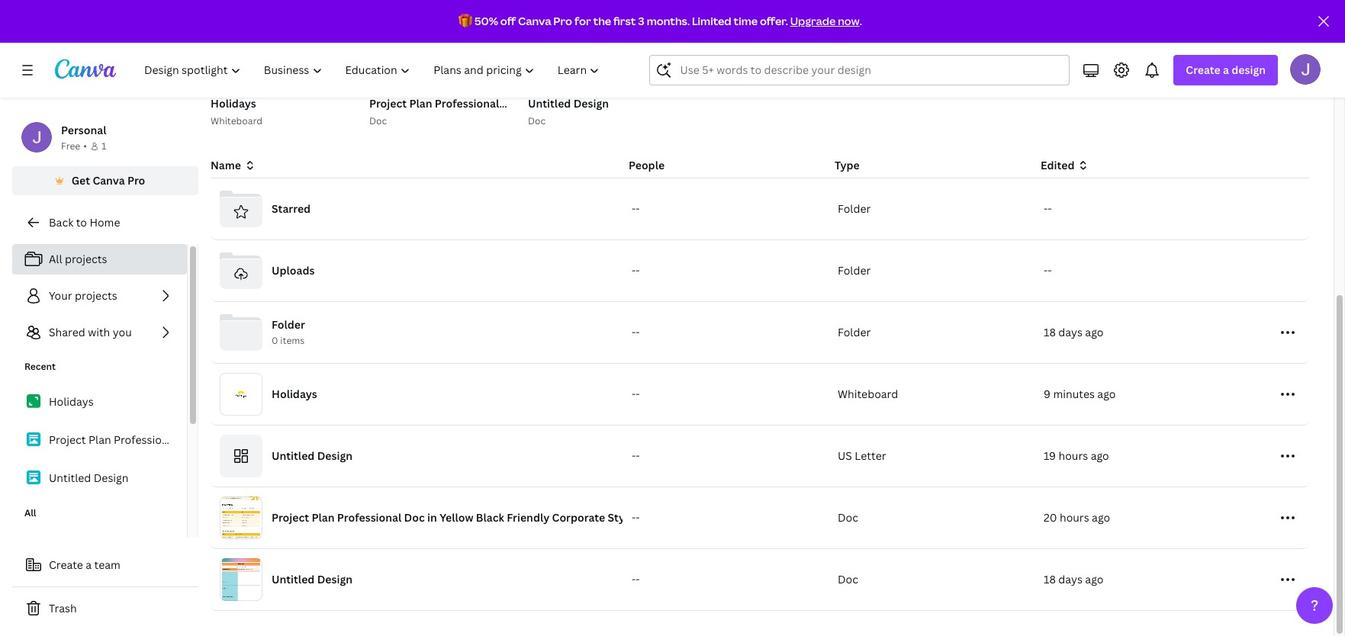 Task type: vqa. For each thing, say whether or not it's contained in the screenshot.
Image to the left
no



Task type: describe. For each thing, give the bounding box(es) containing it.
months.
[[647, 14, 690, 28]]

.
[[860, 14, 862, 28]]

off
[[500, 14, 516, 28]]

50%
[[475, 14, 498, 28]]

all for all
[[24, 507, 36, 520]]

time
[[734, 14, 758, 28]]

the
[[593, 14, 611, 28]]

type
[[835, 158, 860, 172]]

list containing all projects
[[12, 244, 187, 348]]

free •
[[61, 140, 87, 153]]

2 horizontal spatial holidays
[[272, 387, 317, 401]]

18 days ago for doc
[[1044, 572, 1104, 587]]

•
[[83, 140, 87, 153]]

0 vertical spatial canva
[[518, 14, 551, 28]]

back
[[49, 215, 73, 230]]

yellow for project plan professional doc in yellow black friendly corporate style doc
[[537, 96, 571, 111]]

items
[[280, 334, 305, 347]]

personal
[[61, 123, 106, 137]]

edited button
[[1041, 157, 1234, 174]]

you
[[113, 325, 132, 340]]

free
[[61, 140, 80, 153]]

top level navigation element
[[134, 55, 613, 85]]

edited
[[1041, 158, 1075, 172]]

20 hours ago
[[1044, 510, 1110, 525]]

design inside untitled design doc
[[573, 96, 609, 111]]

your
[[49, 288, 72, 303]]

black for project plan professional doc in yellow black friendly corporate style doc
[[574, 96, 602, 111]]

20
[[1044, 510, 1057, 525]]

project plan professional doc in yellow black friendly corporate style button
[[369, 95, 732, 114]]

name button
[[211, 157, 256, 174]]

0
[[272, 334, 278, 347]]

project plan professional doc in yellow black friendly corporate style doc
[[369, 96, 732, 127]]

shared with you link
[[12, 317, 187, 348]]

all for all projects
[[49, 252, 62, 266]]

yellow for project plan professional doc in yellow black friendly corporate style
[[440, 510, 473, 525]]

project plan professional doc in yellow black friendly corporate style
[[272, 510, 634, 525]]

recent
[[24, 360, 56, 373]]

1 horizontal spatial whiteboard
[[838, 387, 898, 401]]

19
[[1044, 449, 1056, 463]]

canva inside button
[[93, 173, 125, 188]]

design
[[1232, 63, 1266, 77]]

style for project plan professional doc in yellow black friendly corporate style doc
[[705, 96, 732, 111]]

trash
[[49, 601, 77, 616]]

shared
[[49, 325, 85, 340]]

9 minutes ago
[[1044, 387, 1116, 401]]

untitled design for doc
[[272, 572, 352, 587]]

offer.
[[760, 14, 788, 28]]

starred
[[272, 201, 311, 216]]

days for doc
[[1058, 572, 1083, 587]]

home
[[90, 215, 120, 230]]

get canva pro button
[[12, 166, 198, 195]]

style for project plan professional doc in yellow black friendly corporate style
[[608, 510, 634, 525]]

untitled design doc
[[528, 96, 609, 127]]

all projects link
[[12, 244, 187, 275]]

holidays whiteboard
[[211, 96, 262, 127]]

plan for project plan professional doc in yellow black friendly corporate style doc
[[409, 96, 432, 111]]

18 for doc
[[1044, 572, 1056, 587]]

pro inside button
[[127, 173, 145, 188]]

us letter
[[838, 449, 886, 463]]

us
[[838, 449, 852, 463]]

team
[[94, 558, 120, 572]]

get canva pro
[[71, 173, 145, 188]]

untitled design button
[[528, 95, 609, 114]]

holidays link
[[12, 386, 187, 418]]

ago up 9 minutes ago
[[1085, 325, 1104, 340]]

now
[[838, 14, 860, 28]]

black for project plan professional doc in yellow black friendly corporate style
[[476, 510, 504, 525]]

create a design button
[[1174, 55, 1278, 85]]

projects for all projects
[[65, 252, 107, 266]]

a for design
[[1223, 63, 1229, 77]]



Task type: locate. For each thing, give the bounding box(es) containing it.
1 horizontal spatial in
[[525, 96, 535, 111]]

0 vertical spatial list
[[12, 244, 187, 348]]

black
[[574, 96, 602, 111], [476, 510, 504, 525]]

1 vertical spatial a
[[86, 558, 92, 572]]

18 days ago for folder
[[1044, 325, 1104, 340]]

ago
[[1085, 325, 1104, 340], [1097, 387, 1116, 401], [1091, 449, 1109, 463], [1092, 510, 1110, 525], [1085, 572, 1104, 587]]

0 horizontal spatial black
[[476, 510, 504, 525]]

people
[[629, 158, 665, 172]]

in for project plan professional doc in yellow black friendly corporate style
[[427, 510, 437, 525]]

friendly inside project plan professional doc in yellow black friendly corporate style doc
[[604, 96, 647, 111]]

holidays inside holidays whiteboard
[[211, 96, 256, 111]]

18 down 20
[[1044, 572, 1056, 587]]

whiteboard up letter at the bottom
[[838, 387, 898, 401]]

for
[[574, 14, 591, 28]]

1 horizontal spatial project
[[369, 96, 407, 111]]

plan for project plan professional doc in yellow black friendly corporate style
[[312, 510, 335, 525]]

0 horizontal spatial a
[[86, 558, 92, 572]]

days up minutes
[[1058, 325, 1083, 340]]

jacob simon image
[[1290, 54, 1321, 85]]

professional for project plan professional doc in yellow black friendly corporate style doc
[[435, 96, 499, 111]]

upgrade now button
[[790, 14, 860, 28]]

professional inside project plan professional doc in yellow black friendly corporate style doc
[[435, 96, 499, 111]]

1 vertical spatial corporate
[[552, 510, 605, 525]]

2 list from the top
[[12, 386, 187, 494]]

canva
[[518, 14, 551, 28], [93, 173, 125, 188]]

0 vertical spatial in
[[525, 96, 535, 111]]

minutes
[[1053, 387, 1095, 401]]

friendly for project plan professional doc in yellow black friendly corporate style
[[507, 510, 550, 525]]

create a design
[[1186, 63, 1266, 77]]

1 vertical spatial whiteboard
[[838, 387, 898, 401]]

18 days ago
[[1044, 325, 1104, 340], [1044, 572, 1104, 587]]

a for team
[[86, 558, 92, 572]]

pro
[[553, 14, 572, 28], [127, 173, 145, 188]]

0 horizontal spatial project
[[272, 510, 309, 525]]

corporate for project plan professional doc in yellow black friendly corporate style
[[552, 510, 605, 525]]

corporate inside project plan professional doc in yellow black friendly corporate style doc
[[650, 96, 703, 111]]

limited
[[692, 14, 731, 28]]

ago right 20
[[1092, 510, 1110, 525]]

project for project plan professional doc in yellow black friendly corporate style
[[272, 510, 309, 525]]

in inside project plan professional doc in yellow black friendly corporate style doc
[[525, 96, 535, 111]]

0 vertical spatial untitled design
[[272, 449, 352, 463]]

1 vertical spatial plan
[[312, 510, 335, 525]]

0 vertical spatial projects
[[65, 252, 107, 266]]

in
[[525, 96, 535, 111], [427, 510, 437, 525]]

projects down back to home
[[65, 252, 107, 266]]

upgrade
[[790, 14, 836, 28]]

18 up 9
[[1044, 325, 1056, 340]]

your projects
[[49, 288, 117, 303]]

a left design
[[1223, 63, 1229, 77]]

holidays down recent
[[49, 394, 94, 409]]

1 vertical spatial create
[[49, 558, 83, 572]]

untitled inside untitled design doc
[[528, 96, 571, 111]]

1 vertical spatial hours
[[1060, 510, 1089, 525]]

3
[[638, 14, 645, 28]]

back to home link
[[12, 208, 198, 238]]

ago right minutes
[[1097, 387, 1116, 401]]

0 horizontal spatial professional
[[337, 510, 402, 525]]

untitled
[[528, 96, 571, 111], [272, 449, 315, 463], [49, 471, 91, 485], [272, 572, 315, 587]]

professional
[[435, 96, 499, 111], [337, 510, 402, 525]]

0 horizontal spatial style
[[608, 510, 634, 525]]

a
[[1223, 63, 1229, 77], [86, 558, 92, 572]]

0 horizontal spatial plan
[[312, 510, 335, 525]]

0 vertical spatial style
[[705, 96, 732, 111]]

in for project plan professional doc in yellow black friendly corporate style doc
[[525, 96, 535, 111]]

create inside button
[[49, 558, 83, 572]]

🎁 50% off canva pro for the first 3 months. limited time offer. upgrade now .
[[459, 14, 862, 28]]

1 18 days ago from the top
[[1044, 325, 1104, 340]]

list containing holidays
[[12, 386, 187, 494]]

0 vertical spatial 18
[[1044, 325, 1056, 340]]

2 days from the top
[[1058, 572, 1083, 587]]

1 vertical spatial yellow
[[440, 510, 473, 525]]

style inside project plan professional doc in yellow black friendly corporate style doc
[[705, 96, 732, 111]]

friendly
[[604, 96, 647, 111], [507, 510, 550, 525]]

hours for 19
[[1059, 449, 1088, 463]]

all
[[49, 252, 62, 266], [24, 507, 36, 520]]

1 vertical spatial projects
[[75, 288, 117, 303]]

1 18 from the top
[[1044, 325, 1056, 340]]

plan
[[409, 96, 432, 111], [312, 510, 335, 525]]

canva right the get
[[93, 173, 125, 188]]

1 vertical spatial black
[[476, 510, 504, 525]]

--
[[632, 201, 640, 216], [1044, 201, 1052, 216], [632, 263, 640, 278], [1044, 263, 1052, 278], [632, 325, 640, 340], [632, 387, 640, 401], [632, 449, 640, 463], [632, 510, 640, 525], [632, 572, 640, 587]]

trash link
[[12, 594, 198, 624]]

project inside project plan professional doc in yellow black friendly corporate style doc
[[369, 96, 407, 111]]

uploads
[[272, 263, 315, 278]]

holidays button
[[211, 95, 256, 114]]

projects
[[65, 252, 107, 266], [75, 288, 117, 303]]

get
[[71, 173, 90, 188]]

1 horizontal spatial friendly
[[604, 96, 647, 111]]

0 vertical spatial 18 days ago
[[1044, 325, 1104, 340]]

0 vertical spatial friendly
[[604, 96, 647, 111]]

untitled design link
[[12, 462, 187, 494]]

1 horizontal spatial style
[[705, 96, 732, 111]]

project
[[369, 96, 407, 111], [272, 510, 309, 525]]

to
[[76, 215, 87, 230]]

0 vertical spatial yellow
[[537, 96, 571, 111]]

create for create a design
[[1186, 63, 1221, 77]]

1 horizontal spatial holidays
[[211, 96, 256, 111]]

1 vertical spatial days
[[1058, 572, 1083, 587]]

0 vertical spatial pro
[[553, 14, 572, 28]]

1 horizontal spatial a
[[1223, 63, 1229, 77]]

friendly for project plan professional doc in yellow black friendly corporate style doc
[[604, 96, 647, 111]]

hours right 20
[[1060, 510, 1089, 525]]

1 vertical spatial all
[[24, 507, 36, 520]]

1 vertical spatial 18 days ago
[[1044, 572, 1104, 587]]

days for folder
[[1058, 325, 1083, 340]]

0 horizontal spatial in
[[427, 510, 437, 525]]

1 vertical spatial pro
[[127, 173, 145, 188]]

1 vertical spatial canva
[[93, 173, 125, 188]]

0 vertical spatial project
[[369, 96, 407, 111]]

1 days from the top
[[1058, 325, 1083, 340]]

18
[[1044, 325, 1056, 340], [1044, 572, 1056, 587]]

design
[[573, 96, 609, 111], [317, 449, 352, 463], [94, 471, 129, 485], [317, 572, 352, 587]]

1 vertical spatial style
[[608, 510, 634, 525]]

ago down the 20 hours ago
[[1085, 572, 1104, 587]]

18 for folder
[[1044, 325, 1056, 340]]

0 vertical spatial create
[[1186, 63, 1221, 77]]

1 vertical spatial friendly
[[507, 510, 550, 525]]

with
[[88, 325, 110, 340]]

ago right '19'
[[1091, 449, 1109, 463]]

project for project plan professional doc in yellow black friendly corporate style doc
[[369, 96, 407, 111]]

create left design
[[1186, 63, 1221, 77]]

0 vertical spatial days
[[1058, 325, 1083, 340]]

1 horizontal spatial pro
[[553, 14, 572, 28]]

days down the 20 hours ago
[[1058, 572, 1083, 587]]

a inside dropdown button
[[1223, 63, 1229, 77]]

back to home
[[49, 215, 120, 230]]

canva right off
[[518, 14, 551, 28]]

1 horizontal spatial professional
[[435, 96, 499, 111]]

0 vertical spatial a
[[1223, 63, 1229, 77]]

1 horizontal spatial corporate
[[650, 96, 703, 111]]

pro left the for
[[553, 14, 572, 28]]

hours right '19'
[[1059, 449, 1088, 463]]

untitled design for us letter
[[272, 449, 352, 463]]

holidays
[[211, 96, 256, 111], [272, 387, 317, 401], [49, 394, 94, 409]]

0 horizontal spatial corporate
[[552, 510, 605, 525]]

all projects
[[49, 252, 107, 266]]

create for create a team
[[49, 558, 83, 572]]

0 vertical spatial corporate
[[650, 96, 703, 111]]

hours for 20
[[1060, 510, 1089, 525]]

untitled design
[[272, 449, 352, 463], [49, 471, 129, 485], [272, 572, 352, 587]]

whiteboard
[[211, 114, 262, 127], [838, 387, 898, 401]]

projects for your projects
[[75, 288, 117, 303]]

19 hours ago
[[1044, 449, 1109, 463]]

0 vertical spatial whiteboard
[[211, 114, 262, 127]]

plan inside project plan professional doc in yellow black friendly corporate style doc
[[409, 96, 432, 111]]

1 horizontal spatial plan
[[409, 96, 432, 111]]

2 vertical spatial untitled design
[[272, 572, 352, 587]]

0 vertical spatial hours
[[1059, 449, 1088, 463]]

letter
[[855, 449, 886, 463]]

0 horizontal spatial whiteboard
[[211, 114, 262, 127]]

days
[[1058, 325, 1083, 340], [1058, 572, 1083, 587]]

9
[[1044, 387, 1051, 401]]

1 horizontal spatial yellow
[[537, 96, 571, 111]]

1 vertical spatial in
[[427, 510, 437, 525]]

None search field
[[650, 55, 1070, 85]]

doc inside untitled design doc
[[528, 114, 546, 127]]

your projects link
[[12, 281, 187, 311]]

create
[[1186, 63, 1221, 77], [49, 558, 83, 572]]

create a team button
[[12, 550, 198, 581]]

1 horizontal spatial create
[[1186, 63, 1221, 77]]

first
[[613, 14, 636, 28]]

black inside project plan professional doc in yellow black friendly corporate style doc
[[574, 96, 602, 111]]

0 vertical spatial all
[[49, 252, 62, 266]]

-
[[632, 201, 636, 216], [636, 201, 640, 216], [1044, 201, 1048, 216], [1048, 201, 1052, 216], [632, 263, 636, 278], [636, 263, 640, 278], [1044, 263, 1048, 278], [1048, 263, 1052, 278], [632, 325, 636, 340], [636, 325, 640, 340], [632, 387, 636, 401], [636, 387, 640, 401], [632, 449, 636, 463], [636, 449, 640, 463], [632, 510, 636, 525], [636, 510, 640, 525], [632, 572, 636, 587], [636, 572, 640, 587]]

1 vertical spatial 18
[[1044, 572, 1056, 587]]

hours
[[1059, 449, 1088, 463], [1060, 510, 1089, 525]]

0 horizontal spatial yellow
[[440, 510, 473, 525]]

create inside dropdown button
[[1186, 63, 1221, 77]]

doc
[[502, 96, 522, 111], [369, 114, 387, 127], [528, 114, 546, 127], [404, 510, 425, 525], [838, 510, 858, 525], [838, 572, 858, 587]]

0 horizontal spatial pro
[[127, 173, 145, 188]]

pro up back to home link
[[127, 173, 145, 188]]

1
[[101, 140, 106, 153]]

0 vertical spatial plan
[[409, 96, 432, 111]]

1 horizontal spatial all
[[49, 252, 62, 266]]

1 horizontal spatial black
[[574, 96, 602, 111]]

0 horizontal spatial all
[[24, 507, 36, 520]]

0 horizontal spatial canva
[[93, 173, 125, 188]]

holidays down items
[[272, 387, 317, 401]]

🎁
[[459, 14, 472, 28]]

list
[[12, 244, 187, 348], [12, 386, 187, 494]]

create left team
[[49, 558, 83, 572]]

2 18 days ago from the top
[[1044, 572, 1104, 587]]

2 18 from the top
[[1044, 572, 1056, 587]]

18 days ago down the 20 hours ago
[[1044, 572, 1104, 587]]

Search search field
[[680, 56, 1039, 85]]

0 horizontal spatial create
[[49, 558, 83, 572]]

18 days ago up minutes
[[1044, 325, 1104, 340]]

shared with you
[[49, 325, 132, 340]]

a left team
[[86, 558, 92, 572]]

1 horizontal spatial canva
[[518, 14, 551, 28]]

1 vertical spatial untitled design
[[49, 471, 129, 485]]

1 vertical spatial professional
[[337, 510, 402, 525]]

a inside button
[[86, 558, 92, 572]]

folder 0 items
[[272, 318, 305, 347]]

yellow
[[537, 96, 571, 111], [440, 510, 473, 525]]

holidays up "name" button
[[211, 96, 256, 111]]

1 vertical spatial list
[[12, 386, 187, 494]]

0 horizontal spatial holidays
[[49, 394, 94, 409]]

create a team
[[49, 558, 120, 572]]

whiteboard down holidays button at the left
[[211, 114, 262, 127]]

0 horizontal spatial friendly
[[507, 510, 550, 525]]

yellow inside project plan professional doc in yellow black friendly corporate style doc
[[537, 96, 571, 111]]

0 vertical spatial professional
[[435, 96, 499, 111]]

professional for project plan professional doc in yellow black friendly corporate style
[[337, 510, 402, 525]]

projects right your
[[75, 288, 117, 303]]

0 vertical spatial black
[[574, 96, 602, 111]]

corporate for project plan professional doc in yellow black friendly corporate style doc
[[650, 96, 703, 111]]

1 vertical spatial project
[[272, 510, 309, 525]]

1 list from the top
[[12, 244, 187, 348]]

name
[[211, 158, 241, 172]]



